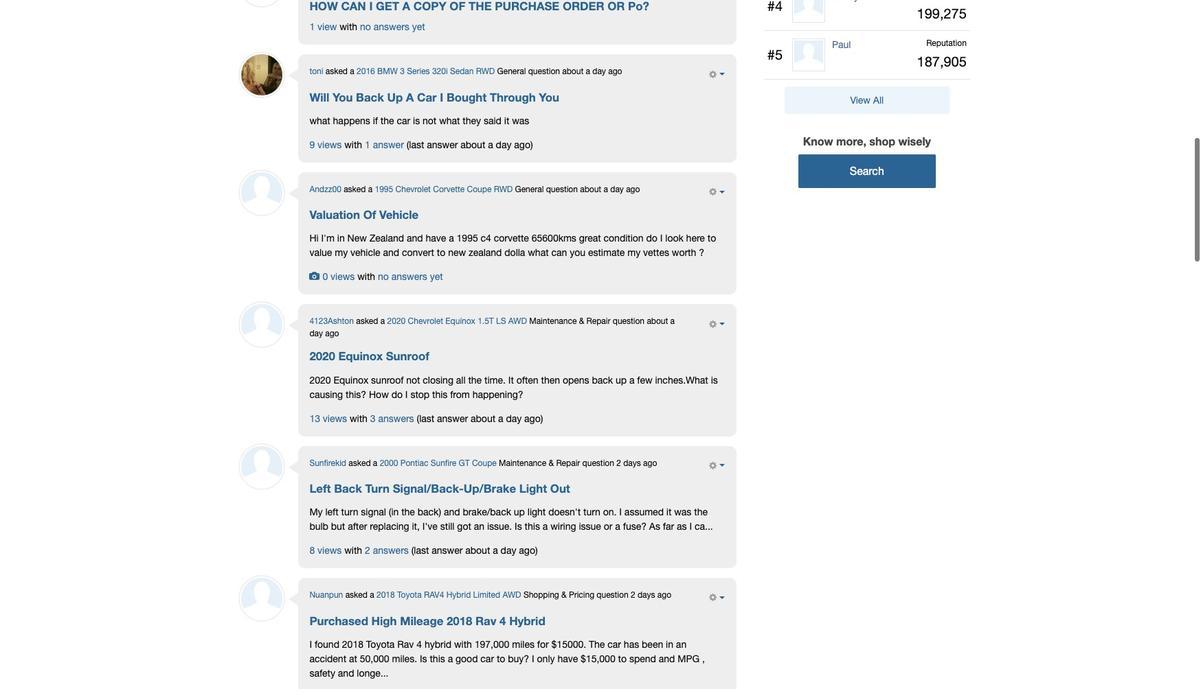 Task type: describe. For each thing, give the bounding box(es) containing it.
shopping
[[524, 591, 559, 601]]

9 views with 1 answer (last answer about a day ago)
[[310, 139, 533, 150]]

ago) for i
[[514, 139, 533, 150]]

fuse?
[[623, 522, 647, 533]]

0 vertical spatial 1995
[[375, 185, 393, 194]]

question up through
[[528, 67, 560, 77]]

1 vertical spatial (last
[[417, 413, 434, 424]]

question up 65600kms
[[546, 185, 578, 194]]

the right (in
[[401, 507, 415, 518]]

views for you
[[318, 139, 342, 150]]

far
[[663, 522, 674, 533]]

equinox for sunroof
[[334, 375, 369, 386]]

ago) for out
[[519, 546, 538, 557]]

a inside hi i'm in new zealand and have a 1995 c4 corvette  65600kms great condition do i look here to value  my vehicle and convert to new zealand dolla what  can you estimate my vettes worth ?
[[449, 233, 454, 244]]

awd for 2020 equinox sunroof
[[508, 317, 527, 327]]

the inside 2020 equinox sunroof not closing all the time. it often then opens back up a few inches.what is causing this? how do i stop this from happening?
[[468, 375, 482, 386]]

1 vertical spatial &
[[549, 459, 554, 468]]

after
[[348, 522, 367, 533]]

maintenance & repair             question             about a day ago
[[310, 317, 675, 339]]

vehicle
[[350, 248, 380, 259]]

not inside 2020 equinox sunroof not closing all the time. it often then opens back up a few inches.what is causing this? how do i stop this from happening?
[[406, 375, 420, 386]]

to left new
[[437, 248, 445, 259]]

1 vertical spatial 1
[[365, 139, 370, 150]]

187,905
[[917, 54, 967, 70]]

on.
[[603, 507, 617, 518]]

with for 2
[[344, 546, 362, 557]]

was inside my left turn signal (in the back) and brake/back up light doesn't turn on. i  assumed it was the bulb but after replacing it, i've still got an issue. is this a  wiring issue or a fuse? as far as i ca...
[[674, 507, 692, 518]]

signal/back-
[[393, 482, 464, 496]]

light
[[528, 507, 546, 518]]

to down 197,000
[[497, 654, 505, 665]]

c4
[[481, 233, 491, 244]]

0 vertical spatial 1
[[310, 22, 315, 33]]

happens
[[333, 115, 370, 126]]

andzz00 asked a 1995 chevrolet corvette coupe rwd general             question             about a day ago
[[310, 185, 640, 194]]

4 for hybrid
[[500, 615, 506, 628]]

0 horizontal spatial what
[[310, 115, 330, 126]]

search
[[850, 165, 884, 177]]

with inside i found 2018 toyota rav 4 hybrid with  197,000 miles for $15000. the car has  been in an accident at 50,000 miles.  is this a good car to buy? i only have  $15,000 to spend and mpg , safety  and longe...
[[454, 640, 472, 651]]

zealand
[[469, 248, 502, 259]]

1 answer link
[[365, 139, 404, 150]]

a inside i found 2018 toyota rav 4 hybrid with  197,000 miles for $15000. the car has  been in an accident at 50,000 miles.  is this a good car to buy? i only have  $15,000 to spend and mpg , safety  and longe...
[[448, 654, 453, 665]]

up/brake
[[464, 482, 516, 496]]

is inside 2020 equinox sunroof not closing all the time. it often then opens back up a few inches.what is causing this? how do i stop this from happening?
[[711, 375, 718, 386]]

2000
[[380, 459, 398, 468]]

0 horizontal spatial 2
[[365, 546, 370, 557]]

will you back up a car i bought through you link
[[310, 91, 559, 104]]

signal
[[361, 507, 386, 518]]

issue
[[579, 522, 601, 533]]

2 my from the left
[[628, 248, 641, 259]]

left
[[310, 482, 331, 496]]

0 vertical spatial not
[[423, 115, 437, 126]]

& inside maintenance & repair             question             about a day ago
[[579, 317, 584, 327]]

question up on. in the right of the page
[[582, 459, 614, 468]]

been
[[642, 640, 663, 651]]

9
[[310, 139, 315, 150]]

then
[[541, 375, 560, 386]]

1 view with no answers yet
[[310, 22, 425, 33]]

1 you from the left
[[333, 91, 353, 104]]

4123ashton
[[310, 317, 354, 327]]

with for no
[[340, 22, 357, 33]]

view all
[[850, 95, 884, 106]]

pontiac
[[400, 459, 428, 468]]

know more, shop wisely
[[803, 135, 931, 148]]

1 vertical spatial ago)
[[524, 413, 543, 424]]

mileage
[[400, 615, 443, 628]]

1 vertical spatial coupe
[[472, 459, 497, 468]]

0 horizontal spatial car
[[397, 115, 410, 126]]

1 my from the left
[[335, 248, 348, 259]]

answers down the convert
[[392, 272, 427, 283]]

buy?
[[508, 654, 529, 665]]

0 vertical spatial toyota
[[397, 591, 422, 601]]

asked for of
[[344, 185, 366, 194]]

the right the if
[[381, 115, 394, 126]]

to down has
[[618, 654, 627, 665]]

the up ca...
[[694, 507, 708, 518]]

i left only
[[532, 654, 534, 665]]

1 vertical spatial general
[[515, 185, 544, 194]]

worth
[[672, 248, 696, 259]]

1 horizontal spatial what
[[439, 115, 460, 126]]

1 turn from the left
[[341, 507, 358, 518]]

0 horizontal spatial repair
[[556, 459, 580, 468]]

estimate
[[588, 248, 625, 259]]

view
[[850, 95, 871, 106]]

4123ashton link
[[310, 317, 354, 327]]

look
[[665, 233, 684, 244]]

an inside my left turn signal (in the back) and brake/back up light doesn't turn on. i  assumed it was the bulb but after replacing it, i've still got an issue. is this a  wiring issue or a fuse? as far as i ca...
[[474, 522, 485, 533]]

wisely
[[898, 135, 931, 148]]

2 you from the left
[[539, 91, 559, 104]]

asked for equinox
[[356, 317, 378, 327]]

can
[[551, 248, 567, 259]]

and inside my left turn signal (in the back) and brake/back up light doesn't turn on. i  assumed it was the bulb but after replacing it, i've still got an issue. is this a  wiring issue or a fuse? as far as i ca...
[[444, 507, 460, 518]]

my left turn signal (in the back) and brake/back up light doesn't turn on. i  assumed it was the bulb but after replacing it, i've still got an issue. is this a  wiring issue or a fuse? as far as i ca...
[[310, 507, 713, 533]]

answers for no
[[374, 22, 409, 33]]

i'm
[[321, 233, 335, 244]]

0 horizontal spatial no
[[360, 22, 371, 33]]

or
[[604, 522, 613, 533]]

new
[[448, 248, 466, 259]]

0 vertical spatial general
[[497, 67, 526, 77]]

convert
[[402, 248, 434, 259]]

ls
[[496, 317, 506, 327]]

with down vehicle
[[357, 272, 375, 283]]

rav for 2018
[[476, 615, 496, 628]]

i right as
[[690, 522, 692, 533]]

13 views with 3 answers (last answer about a day ago)
[[310, 413, 543, 424]]

has
[[624, 640, 639, 651]]

2 vertical spatial 2
[[631, 591, 635, 601]]

here
[[686, 233, 705, 244]]

2020 equinox sunroof link
[[310, 350, 429, 364]]

miles
[[512, 640, 535, 651]]

toni link
[[310, 67, 323, 77]]

50,000
[[360, 654, 389, 665]]

199,275 link
[[764, 0, 970, 31]]

13
[[310, 413, 320, 424]]

1 horizontal spatial car
[[481, 654, 494, 665]]

answers for 3
[[378, 413, 414, 424]]

i inside hi i'm in new zealand and have a 1995 c4 corvette  65600kms great condition do i look here to value  my vehicle and convert to new zealand dolla what  can you estimate my vettes worth ?
[[660, 233, 663, 244]]

value
[[310, 248, 332, 259]]

is inside my left turn signal (in the back) and brake/back up light doesn't turn on. i  assumed it was the bulb but after replacing it, i've still got an issue. is this a  wiring issue or a fuse? as far as i ca...
[[515, 522, 522, 533]]

maintenance inside maintenance & repair             question             about a day ago
[[529, 317, 577, 327]]

(last for up
[[407, 139, 424, 150]]

views for back
[[318, 546, 342, 557]]

0 horizontal spatial yet
[[412, 22, 425, 33]]

to right here
[[708, 233, 716, 244]]

will
[[310, 91, 329, 104]]

this inside my left turn signal (in the back) and brake/back up light doesn't turn on. i  assumed it was the bulb but after replacing it, i've still got an issue. is this a  wiring issue or a fuse? as far as i ca...
[[525, 522, 540, 533]]

and down zealand
[[383, 248, 399, 259]]

no answers yet link for yet
[[378, 272, 443, 283]]

turn
[[365, 482, 390, 496]]

good
[[456, 654, 478, 665]]

this?
[[346, 389, 366, 400]]

condition
[[604, 233, 644, 244]]

$15000.
[[552, 640, 586, 651]]

0 vertical spatial days
[[623, 459, 641, 468]]

1 vertical spatial maintenance
[[499, 459, 546, 468]]

answer for sunroof
[[437, 413, 468, 424]]

0 vertical spatial rwd
[[476, 67, 495, 77]]

answer for back
[[427, 139, 458, 150]]

bought
[[447, 91, 487, 104]]

vehicle
[[379, 208, 419, 222]]

a inside 2020 equinox sunroof not closing all the time. it often then opens back up a few inches.what is causing this? how do i stop this from happening?
[[629, 375, 635, 386]]

9 views link
[[310, 139, 342, 150]]

1 view link
[[310, 22, 337, 33]]

chevrolet for valuation of vehicle
[[396, 185, 431, 194]]

have inside i found 2018 toyota rav 4 hybrid with  197,000 miles for $15000. the car has  been in an accident at 50,000 miles.  is this a good car to buy? i only have  $15,000 to spend and mpg , safety  and longe...
[[558, 654, 578, 665]]

accident
[[310, 654, 346, 665]]

vettes
[[643, 248, 669, 259]]

no answers yet link for no
[[360, 22, 425, 33]]

rav for toyota
[[397, 640, 414, 651]]

found
[[315, 640, 339, 651]]

miles.
[[392, 654, 417, 665]]

4123ashton asked a 2020 chevrolet equinox 1.5t ls awd
[[310, 317, 527, 327]]

high
[[371, 615, 397, 628]]

ago inside maintenance & repair             question             about a day ago
[[325, 329, 339, 339]]

2018 toyota rav4 hybrid limited awd link
[[377, 591, 521, 601]]

320i
[[432, 67, 448, 77]]

toyota inside i found 2018 toyota rav 4 hybrid with  197,000 miles for $15000. the car has  been in an accident at 50,000 miles.  is this a good car to buy? i only have  $15,000 to spend and mpg , safety  and longe...
[[366, 640, 395, 651]]

day inside maintenance & repair             question             about a day ago
[[310, 329, 323, 339]]

1 vertical spatial no
[[378, 272, 389, 283]]

for
[[537, 640, 549, 651]]

have inside hi i'm in new zealand and have a 1995 c4 corvette  65600kms great condition do i look here to value  my vehicle and convert to new zealand dolla what  can you estimate my vettes worth ?
[[426, 233, 446, 244]]

i right on. in the right of the page
[[619, 507, 622, 518]]

zealand
[[370, 233, 404, 244]]



Task type: vqa. For each thing, say whether or not it's contained in the screenshot.
tab list
no



Task type: locate. For each thing, give the bounding box(es) containing it.
0 vertical spatial (last
[[407, 139, 424, 150]]

views right 0 at the left top
[[331, 272, 355, 283]]

2020 equinox sunroof
[[310, 350, 429, 364]]

equinox up sunroof
[[338, 350, 383, 364]]

question
[[528, 67, 560, 77], [546, 185, 578, 194], [613, 317, 645, 327], [582, 459, 614, 468], [597, 591, 629, 601]]

maintenance up the 'light'
[[499, 459, 546, 468]]

1 horizontal spatial not
[[423, 115, 437, 126]]

rwd right the sedan
[[476, 67, 495, 77]]

nuanpun link
[[310, 591, 343, 601]]

asked up valuation of vehicle
[[344, 185, 366, 194]]

asked
[[326, 67, 348, 77], [344, 185, 366, 194], [356, 317, 378, 327], [349, 459, 371, 468], [345, 591, 368, 601]]

and up the convert
[[407, 233, 423, 244]]

0 vertical spatial 3
[[400, 67, 405, 77]]

13 views link
[[310, 413, 347, 424]]

and down been
[[659, 654, 675, 665]]

ago) down through
[[514, 139, 533, 150]]

1995 inside hi i'm in new zealand and have a 1995 c4 corvette  65600kms great condition do i look here to value  my vehicle and convert to new zealand dolla what  can you estimate my vettes worth ?
[[457, 233, 478, 244]]

days
[[623, 459, 641, 468], [638, 591, 655, 601]]

no right view at the left of the page
[[360, 22, 371, 33]]

0 horizontal spatial it
[[504, 115, 509, 126]]

1
[[310, 22, 315, 33], [365, 139, 370, 150]]

hybrid for 4
[[509, 615, 545, 628]]

#5
[[767, 47, 783, 62]]

8 views link
[[310, 546, 342, 557]]

turn up 'after'
[[341, 507, 358, 518]]

assumed
[[625, 507, 664, 518]]

view all link
[[785, 87, 950, 114]]

it inside my left turn signal (in the back) and brake/back up light doesn't turn on. i  assumed it was the bulb but after replacing it, i've still got an issue. is this a  wiring issue or a fuse? as far as i ca...
[[666, 507, 672, 518]]

no
[[360, 22, 371, 33], [378, 272, 389, 283]]

repair up out
[[556, 459, 580, 468]]

1 vertical spatial yet
[[430, 272, 443, 283]]

answer for turn
[[432, 546, 463, 557]]

equinox up this?
[[334, 375, 369, 386]]

in inside i found 2018 toyota rav 4 hybrid with  197,000 miles for $15000. the car has  been in an accident at 50,000 miles.  is this a good car to buy? i only have  $15,000 to spend and mpg , safety  and longe...
[[666, 640, 673, 651]]

in right i'm
[[337, 233, 345, 244]]

2016
[[357, 67, 375, 77]]

car down a
[[397, 115, 410, 126]]

with for 1
[[344, 139, 362, 150]]

do inside hi i'm in new zealand and have a 1995 c4 corvette  65600kms great condition do i look here to value  my vehicle and convert to new zealand dolla what  can you estimate my vettes worth ?
[[646, 233, 658, 244]]

it
[[508, 375, 514, 386]]

with
[[340, 22, 357, 33], [344, 139, 362, 150], [357, 272, 375, 283], [350, 413, 368, 424], [344, 546, 362, 557], [454, 640, 472, 651]]

1 horizontal spatial was
[[674, 507, 692, 518]]

chevrolet up "sunroof"
[[408, 317, 443, 327]]

2018 down 2018 toyota rav4 hybrid limited awd link
[[447, 615, 472, 628]]

2 vertical spatial this
[[430, 654, 445, 665]]

1 horizontal spatial up
[[616, 375, 627, 386]]

light
[[519, 482, 547, 496]]

1 vertical spatial 2018
[[447, 615, 472, 628]]

2018 inside i found 2018 toyota rav 4 hybrid with  197,000 miles for $15000. the car has  been in an accident at 50,000 miles.  is this a good car to buy? i only have  $15,000 to spend and mpg , safety  and longe...
[[342, 640, 364, 651]]

1995 up of
[[375, 185, 393, 194]]

2 vertical spatial car
[[481, 654, 494, 665]]

purchased high mileage 2018 rav 4 hybrid link
[[310, 615, 545, 629]]

this down closing
[[432, 389, 448, 400]]

dolla
[[505, 248, 525, 259]]

(last down stop
[[417, 413, 434, 424]]

my
[[310, 507, 323, 518]]

it right said
[[504, 115, 509, 126]]

0 horizontal spatial &
[[549, 459, 554, 468]]

happening?
[[473, 389, 523, 400]]

asked for back
[[349, 459, 371, 468]]

up inside my left turn signal (in the back) and brake/back up light doesn't turn on. i  assumed it was the bulb but after replacing it, i've still got an issue. is this a  wiring issue or a fuse? as far as i ca...
[[514, 507, 525, 518]]

new
[[347, 233, 367, 244]]

0 vertical spatial was
[[512, 115, 529, 126]]

reputation 187,905
[[917, 39, 967, 70]]

about inside maintenance & repair             question             about a day ago
[[647, 317, 668, 327]]

is inside i found 2018 toyota rav 4 hybrid with  197,000 miles for $15000. the car has  been in an accident at 50,000 miles.  is this a good car to buy? i only have  $15,000 to spend and mpg , safety  and longe...
[[420, 654, 427, 665]]

1 vertical spatial 1995
[[457, 233, 478, 244]]

1 horizontal spatial hybrid
[[509, 615, 545, 628]]

1 vertical spatial days
[[638, 591, 655, 601]]

2018 for rav
[[447, 615, 472, 628]]

closing
[[423, 375, 454, 386]]

question right pricing
[[597, 591, 629, 601]]

and
[[407, 233, 423, 244], [383, 248, 399, 259], [444, 507, 460, 518], [659, 654, 675, 665], [338, 668, 354, 679]]

0 vertical spatial yet
[[412, 22, 425, 33]]

awd right the limited
[[503, 591, 521, 601]]

0
[[323, 272, 328, 283]]

1 down happens
[[365, 139, 370, 150]]

2 vertical spatial (last
[[411, 546, 429, 557]]

0 vertical spatial &
[[579, 317, 584, 327]]

2020 for 2020 equinox sunroof not closing all the time. it often then opens back up a few inches.what is causing this? how do i stop this from happening?
[[310, 375, 331, 386]]

4
[[500, 615, 506, 628], [417, 640, 422, 651]]

0 horizontal spatial was
[[512, 115, 529, 126]]

197,000
[[475, 640, 509, 651]]

1 vertical spatial 2020
[[310, 350, 335, 364]]

0 vertical spatial car
[[397, 115, 410, 126]]

2 answers link
[[365, 546, 409, 557]]

0 vertical spatial have
[[426, 233, 446, 244]]

inches.what
[[655, 375, 708, 386]]

2020 chevrolet equinox 1.5t ls awd link
[[387, 317, 527, 327]]

1.5t
[[478, 317, 494, 327]]

this inside i found 2018 toyota rav 4 hybrid with  197,000 miles for $15000. the car has  been in an accident at 50,000 miles.  is this a good car to buy? i only have  $15,000 to spend and mpg , safety  and longe...
[[430, 654, 445, 665]]

awd for purchased high mileage 2018 rav 4 hybrid
[[503, 591, 521, 601]]

1 vertical spatial hybrid
[[509, 615, 545, 628]]

equinox left 1.5t
[[445, 317, 475, 327]]

a inside maintenance & repair             question             about a day ago
[[670, 317, 675, 327]]

with right view at the left of the page
[[340, 22, 357, 33]]

mpg
[[678, 654, 700, 665]]

replacing
[[370, 522, 409, 533]]

question up few
[[613, 317, 645, 327]]

(last for signal/back-
[[411, 546, 429, 557]]

1 horizontal spatial an
[[676, 640, 687, 651]]

left back turn signal/back-up/brake light out
[[310, 482, 570, 496]]

0 vertical spatial this
[[432, 389, 448, 400]]

3
[[400, 67, 405, 77], [370, 413, 376, 424]]

asked for you
[[326, 67, 348, 77]]

0 vertical spatial repair
[[587, 317, 611, 327]]

bmw
[[377, 67, 398, 77]]

i inside 2020 equinox sunroof not closing all the time. it often then opens back up a few inches.what is causing this? how do i stop this from happening?
[[405, 389, 408, 400]]

hybrid
[[446, 591, 471, 601], [509, 615, 545, 628]]

1 vertical spatial an
[[676, 640, 687, 651]]

great
[[579, 233, 601, 244]]

limited
[[473, 591, 500, 601]]

ago) down 2020 equinox sunroof not closing all the time. it often then opens back up a few inches.what is causing this? how do i stop this from happening?
[[524, 413, 543, 424]]

0 vertical spatial hybrid
[[446, 591, 471, 601]]

an up the mpg
[[676, 640, 687, 651]]

0 horizontal spatial not
[[406, 375, 420, 386]]

and down at on the bottom of the page
[[338, 668, 354, 679]]

2 turn from the left
[[583, 507, 601, 518]]

rav inside i found 2018 toyota rav 4 hybrid with  197,000 miles for $15000. the car has  been in an accident at 50,000 miles.  is this a good car to buy? i only have  $15,000 to spend and mpg , safety  and longe...
[[397, 640, 414, 651]]

all
[[456, 375, 466, 386]]

0 horizontal spatial is
[[413, 115, 420, 126]]

the
[[589, 640, 605, 651]]

2018 up at on the bottom of the page
[[342, 640, 364, 651]]

views right 9
[[318, 139, 342, 150]]

i left found
[[310, 640, 312, 651]]

1 horizontal spatial in
[[666, 640, 673, 651]]

was down through
[[512, 115, 529, 126]]

sunfirekid link
[[310, 459, 346, 468]]

nuanpun asked a 2018 toyota rav4 hybrid limited awd shopping & pricing             question             2 days ago
[[310, 591, 671, 601]]

1 vertical spatial awd
[[503, 591, 521, 601]]

i left stop
[[405, 389, 408, 400]]

0 horizontal spatial up
[[514, 507, 525, 518]]

0 vertical spatial do
[[646, 233, 658, 244]]

you right will
[[333, 91, 353, 104]]

views for equinox
[[323, 413, 347, 424]]

2
[[617, 459, 621, 468], [365, 546, 370, 557], [631, 591, 635, 601]]

sunfirekid
[[310, 459, 346, 468]]

i left look
[[660, 233, 663, 244]]

0 horizontal spatial an
[[474, 522, 485, 533]]

& left pricing
[[561, 591, 567, 601]]

my down the condition
[[628, 248, 641, 259]]

car down 197,000
[[481, 654, 494, 665]]

views right 13
[[323, 413, 347, 424]]

0 vertical spatial 2020
[[387, 317, 406, 327]]

know
[[803, 135, 833, 148]]

with for 3
[[350, 413, 368, 424]]

yet up series
[[412, 22, 425, 33]]

days up assumed
[[623, 459, 641, 468]]

0 vertical spatial 2
[[617, 459, 621, 468]]

with down happens
[[344, 139, 362, 150]]

back)
[[418, 507, 441, 518]]

often
[[517, 375, 539, 386]]

0 vertical spatial back
[[356, 91, 384, 104]]

1 horizontal spatial it
[[666, 507, 672, 518]]

the right all
[[468, 375, 482, 386]]

chevrolet up vehicle
[[396, 185, 431, 194]]

they
[[463, 115, 481, 126]]

ago) down my left turn signal (in the back) and brake/back up light doesn't turn on. i  assumed it was the bulb but after replacing it, i've still got an issue. is this a  wiring issue or a fuse? as far as i ca...
[[519, 546, 538, 557]]

an right got
[[474, 522, 485, 533]]

,
[[702, 654, 705, 665]]

a
[[406, 91, 414, 104]]

bulb
[[310, 522, 328, 533]]

general up through
[[497, 67, 526, 77]]

3 right bmw in the left top of the page
[[400, 67, 405, 77]]

0 vertical spatial is
[[413, 115, 420, 126]]

longe...
[[357, 668, 389, 679]]

out
[[550, 482, 570, 496]]

do inside 2020 equinox sunroof not closing all the time. it often then opens back up a few inches.what is causing this? how do i stop this from happening?
[[391, 389, 403, 400]]

1 vertical spatial in
[[666, 640, 673, 651]]

got
[[457, 522, 471, 533]]

asked up 2020 equinox sunroof
[[356, 317, 378, 327]]

up inside 2020 equinox sunroof not closing all the time. it often then opens back up a few inches.what is causing this? how do i stop this from happening?
[[616, 375, 627, 386]]

is
[[515, 522, 522, 533], [420, 654, 427, 665]]

what inside hi i'm in new zealand and have a 1995 c4 corvette  65600kms great condition do i look here to value  my vehicle and convert to new zealand dolla what  can you estimate my vettes worth ?
[[528, 248, 549, 259]]

in right been
[[666, 640, 673, 651]]

equinox
[[445, 317, 475, 327], [338, 350, 383, 364], [334, 375, 369, 386]]

0 views
[[323, 272, 355, 283]]

1 horizontal spatial rav
[[476, 615, 496, 628]]

0 horizontal spatial turn
[[341, 507, 358, 518]]

1 horizontal spatial is
[[711, 375, 718, 386]]

is right issue.
[[515, 522, 522, 533]]

hybrid for rav4
[[446, 591, 471, 601]]

hybrid right rav4
[[446, 591, 471, 601]]

0 vertical spatial chevrolet
[[396, 185, 431, 194]]

answer down the if
[[373, 139, 404, 150]]

turn up issue
[[583, 507, 601, 518]]

1 horizontal spatial &
[[561, 591, 567, 601]]

maintenance right ls
[[529, 317, 577, 327]]

was up as
[[674, 507, 692, 518]]

answer down what happens if the car is not what they said it was
[[427, 139, 458, 150]]

2 vertical spatial &
[[561, 591, 567, 601]]

asked for high
[[345, 591, 368, 601]]

asked right toni
[[326, 67, 348, 77]]

1 horizontal spatial 3
[[400, 67, 405, 77]]

4 inside i found 2018 toyota rav 4 hybrid with  197,000 miles for $15000. the car has  been in an accident at 50,000 miles.  is this a good car to buy? i only have  $15,000 to spend and mpg , safety  and longe...
[[417, 640, 422, 651]]

this inside 2020 equinox sunroof not closing all the time. it often then opens back up a few inches.what is causing this? how do i stop this from happening?
[[432, 389, 448, 400]]

hi i'm in new zealand and have a 1995 c4 corvette  65600kms great condition do i look here to value  my vehicle and convert to new zealand dolla what  can you estimate my vettes worth ?
[[310, 233, 716, 259]]

if
[[373, 115, 378, 126]]

3 answers link
[[370, 413, 414, 424]]

8
[[310, 546, 315, 557]]

rav4
[[424, 591, 444, 601]]

4 for hybrid
[[417, 640, 422, 651]]

1 vertical spatial rwd
[[494, 185, 513, 194]]

have down "$15000."
[[558, 654, 578, 665]]

1 horizontal spatial 2
[[617, 459, 621, 468]]

2 horizontal spatial what
[[528, 248, 549, 259]]

2020 inside 2020 equinox sunroof not closing all the time. it often then opens back up a few inches.what is causing this? how do i stop this from happening?
[[310, 375, 331, 386]]

is down a
[[413, 115, 420, 126]]

1 horizontal spatial 4
[[500, 615, 506, 628]]

nuanpun
[[310, 591, 343, 601]]

coupe right gt
[[472, 459, 497, 468]]

1 horizontal spatial is
[[515, 522, 522, 533]]

1 horizontal spatial toyota
[[397, 591, 422, 601]]

1 vertical spatial car
[[608, 640, 621, 651]]

repair up back
[[587, 317, 611, 327]]

toyota left rav4
[[397, 591, 422, 601]]

0 vertical spatial equinox
[[445, 317, 475, 327]]

1 vertical spatial up
[[514, 507, 525, 518]]

gt
[[459, 459, 470, 468]]

i inside will you back up a car i bought through you link
[[440, 91, 443, 104]]

days up been
[[638, 591, 655, 601]]

rav up miles.
[[397, 640, 414, 651]]

in inside hi i'm in new zealand and have a 1995 c4 corvette  65600kms great condition do i look here to value  my vehicle and convert to new zealand dolla what  can you estimate my vettes worth ?
[[337, 233, 345, 244]]

with down 'after'
[[344, 546, 362, 557]]

no answers yet link up bmw in the left top of the page
[[360, 22, 425, 33]]

answers up bmw in the left top of the page
[[374, 22, 409, 33]]

what left can
[[528, 248, 549, 259]]

ago)
[[514, 139, 533, 150], [524, 413, 543, 424], [519, 546, 538, 557]]

1 vertical spatial rav
[[397, 640, 414, 651]]

is
[[413, 115, 420, 126], [711, 375, 718, 386]]

2 up on. in the right of the page
[[617, 459, 621, 468]]

1 vertical spatial this
[[525, 522, 540, 533]]

rav up 197,000
[[476, 615, 496, 628]]

asked left 2000
[[349, 459, 371, 468]]

answers for 2
[[373, 546, 409, 557]]

1 vertical spatial repair
[[556, 459, 580, 468]]

with down this?
[[350, 413, 368, 424]]

1 horizontal spatial turn
[[583, 507, 601, 518]]

0 horizontal spatial 1995
[[375, 185, 393, 194]]

few
[[637, 375, 653, 386]]

rwd up corvette at the left of page
[[494, 185, 513, 194]]

1 vertical spatial equinox
[[338, 350, 383, 364]]

1 vertical spatial 4
[[417, 640, 422, 651]]

up right back
[[616, 375, 627, 386]]

awd
[[508, 317, 527, 327], [503, 591, 521, 601]]

2020 up causing
[[310, 375, 331, 386]]

0 horizontal spatial hybrid
[[446, 591, 471, 601]]

0 vertical spatial is
[[515, 522, 522, 533]]

equinox inside 2020 equinox sunroof not closing all the time. it often then opens back up a few inches.what is causing this? how do i stop this from happening?
[[334, 375, 369, 386]]

1 vertical spatial is
[[420, 654, 427, 665]]

left back turn signal/back-up/brake light out link
[[310, 482, 570, 496]]

chevrolet for 2020 equinox sunroof
[[408, 317, 443, 327]]

0 vertical spatial coupe
[[467, 185, 492, 194]]

0 vertical spatial maintenance
[[529, 317, 577, 327]]

0 vertical spatial it
[[504, 115, 509, 126]]

not down car
[[423, 115, 437, 126]]

sunfire
[[431, 459, 456, 468]]

wiring
[[551, 522, 576, 533]]

question inside maintenance & repair             question             about a day ago
[[613, 317, 645, 327]]

2 vertical spatial ago)
[[519, 546, 538, 557]]

and up still
[[444, 507, 460, 518]]

2020 for 2020 equinox sunroof
[[310, 350, 335, 364]]

1 vertical spatial it
[[666, 507, 672, 518]]

series
[[407, 67, 430, 77]]

an inside i found 2018 toyota rav 4 hybrid with  197,000 miles for $15000. the car has  been in an accident at 50,000 miles.  is this a good car to buy? i only have  $15,000 to spend and mpg , safety  and longe...
[[676, 640, 687, 651]]

hybrid up miles
[[509, 615, 545, 628]]

0 horizontal spatial 4
[[417, 640, 422, 651]]

no answers yet link
[[360, 22, 425, 33], [378, 272, 443, 283]]

hi
[[310, 233, 319, 244]]

general up corvette at the left of page
[[515, 185, 544, 194]]

opens
[[563, 375, 589, 386]]

spend
[[629, 654, 656, 665]]

2 horizontal spatial 2018
[[447, 615, 472, 628]]

0 horizontal spatial is
[[420, 654, 427, 665]]

0 vertical spatial 4
[[500, 615, 506, 628]]

do up vettes at the top of page
[[646, 233, 658, 244]]

with up good
[[454, 640, 472, 651]]

0 horizontal spatial you
[[333, 91, 353, 104]]

2 up has
[[631, 591, 635, 601]]

1 vertical spatial back
[[334, 482, 362, 496]]

answers down how
[[378, 413, 414, 424]]

1 horizontal spatial 2018
[[377, 591, 395, 601]]

1 vertical spatial 3
[[370, 413, 376, 424]]

up left light
[[514, 507, 525, 518]]

2018 for toyota
[[377, 591, 395, 601]]

(last down what happens if the car is not what they said it was
[[407, 139, 424, 150]]

back right "left"
[[334, 482, 362, 496]]

0 views link
[[310, 272, 355, 283]]

repair inside maintenance & repair             question             about a day ago
[[587, 317, 611, 327]]

this down light
[[525, 522, 540, 533]]

toni
[[310, 67, 323, 77]]

1 horizontal spatial have
[[558, 654, 578, 665]]

0 horizontal spatial 3
[[370, 413, 376, 424]]

through
[[490, 91, 536, 104]]

equinox for sunroof
[[338, 350, 383, 364]]

1 horizontal spatial repair
[[587, 317, 611, 327]]



